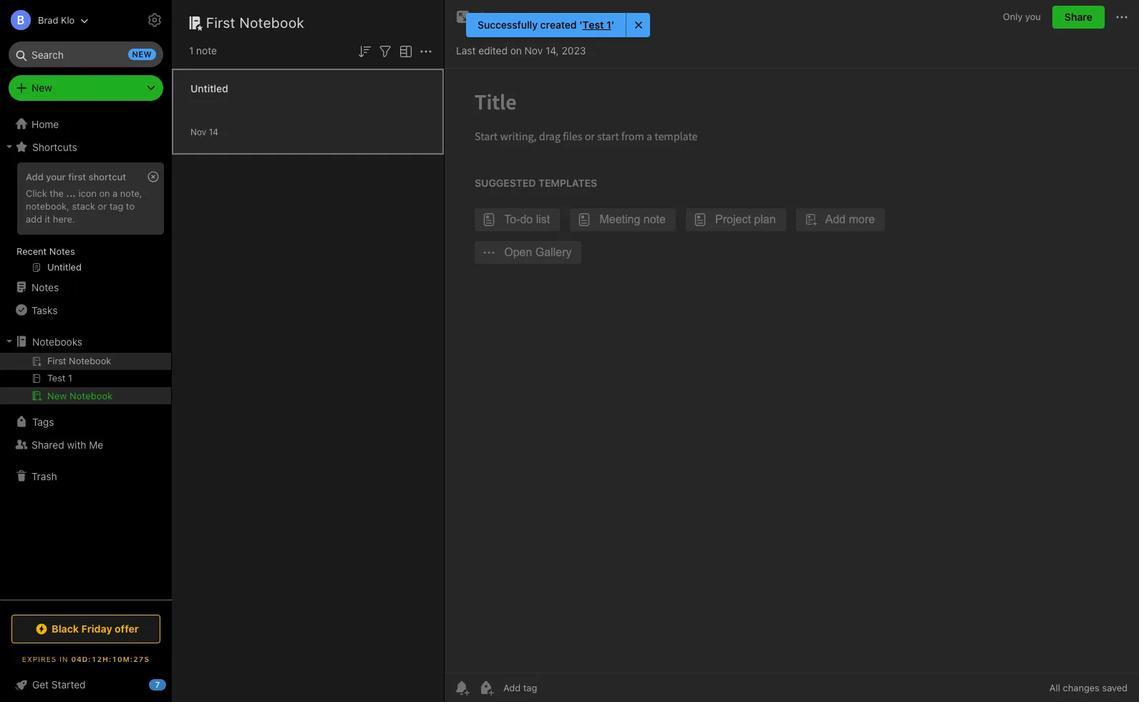 Task type: locate. For each thing, give the bounding box(es) containing it.
Sort options field
[[356, 42, 373, 60]]

it
[[45, 213, 50, 225]]

Search text field
[[19, 42, 153, 67]]

stack
[[72, 200, 95, 212]]

note window element
[[445, 0, 1139, 703]]

0 horizontal spatial first
[[206, 14, 236, 31]]

tasks
[[32, 304, 58, 316]]

1 vertical spatial 1
[[189, 44, 194, 57]]

click
[[26, 188, 47, 199]]

trash link
[[0, 465, 171, 488]]

only
[[1003, 11, 1023, 22]]

notebook inside 'button'
[[528, 11, 570, 23]]

all
[[1050, 682, 1061, 694]]

' right test
[[611, 19, 615, 31]]

brad
[[38, 14, 58, 25]]

0 vertical spatial notes
[[49, 246, 75, 257]]

1 horizontal spatial notebook
[[239, 14, 305, 31]]

1 vertical spatial on
[[99, 188, 110, 199]]

1 vertical spatial notes
[[32, 281, 59, 293]]

on
[[510, 44, 522, 56], [99, 188, 110, 199]]

first notebook
[[506, 11, 570, 23], [206, 14, 305, 31]]

04d:12h:10m:26s
[[71, 655, 150, 664]]

all changes saved
[[1050, 682, 1128, 694]]

0 horizontal spatial first notebook
[[206, 14, 305, 31]]

on inside icon on a note, notebook, stack or tag to add it here.
[[99, 188, 110, 199]]

More actions field
[[1114, 6, 1131, 29], [417, 42, 435, 60]]

tags button
[[0, 410, 171, 433]]

1 left note
[[189, 44, 194, 57]]

first notebook up 14,
[[506, 11, 570, 23]]

1 horizontal spatial more actions image
[[1114, 9, 1131, 26]]

shortcuts
[[32, 141, 77, 153]]

click the ...
[[26, 188, 76, 199]]

1 horizontal spatial nov
[[525, 44, 543, 56]]

14,
[[546, 44, 559, 56]]

1
[[607, 19, 611, 31], [189, 44, 194, 57]]

home
[[32, 118, 59, 130]]

cell
[[0, 353, 171, 370]]

new inside popup button
[[32, 82, 52, 94]]

notebook,
[[26, 200, 69, 212]]

2 ' from the left
[[611, 19, 615, 31]]

changes
[[1063, 682, 1100, 694]]

get
[[32, 679, 49, 691]]

1 vertical spatial new
[[47, 390, 67, 402]]

first notebook up note
[[206, 14, 305, 31]]

test 1 link
[[583, 19, 611, 32]]

to
[[126, 200, 135, 212]]

new
[[32, 82, 52, 94], [47, 390, 67, 402]]

1 right test
[[607, 19, 611, 31]]

0 vertical spatial more actions image
[[1114, 9, 1131, 26]]

'
[[579, 19, 583, 31], [611, 19, 615, 31]]

notes right recent
[[49, 246, 75, 257]]

black
[[52, 623, 79, 635]]

first up note
[[206, 14, 236, 31]]

Account field
[[0, 6, 89, 34]]

test
[[583, 19, 604, 31]]

first notebook button
[[488, 7, 575, 27]]

expires
[[22, 655, 57, 664]]

0 horizontal spatial notebook
[[70, 390, 113, 402]]

new up tags
[[47, 390, 67, 402]]

first
[[506, 11, 525, 23], [206, 14, 236, 31]]

notebook
[[528, 11, 570, 23], [239, 14, 305, 31], [70, 390, 113, 402]]

notes
[[49, 246, 75, 257], [32, 281, 59, 293]]

share
[[1065, 11, 1093, 23]]

more actions image for leftmost "more actions" 'field'
[[417, 43, 435, 60]]

2 horizontal spatial notebook
[[528, 11, 570, 23]]

0 horizontal spatial '
[[579, 19, 583, 31]]

here.
[[53, 213, 75, 225]]

shortcuts button
[[0, 135, 171, 158]]

0 horizontal spatial on
[[99, 188, 110, 199]]

tag
[[109, 200, 123, 212]]

new up home
[[32, 82, 52, 94]]

1 vertical spatial more actions field
[[417, 42, 435, 60]]

0 horizontal spatial more actions field
[[417, 42, 435, 60]]

0 vertical spatial on
[[510, 44, 522, 56]]

only you
[[1003, 11, 1041, 22]]

shortcut
[[89, 171, 126, 183]]

new search field
[[19, 42, 156, 67]]

home link
[[0, 112, 172, 135]]

more actions image right share button
[[1114, 9, 1131, 26]]

recent notes
[[16, 246, 75, 257]]

add your first shortcut
[[26, 171, 126, 183]]

tree
[[0, 112, 172, 599]]

' right created
[[579, 19, 583, 31]]

1 horizontal spatial first
[[506, 11, 525, 23]]

note,
[[120, 188, 142, 199]]

notebooks
[[32, 336, 82, 348]]

new
[[132, 49, 152, 59]]

more actions image
[[1114, 9, 1131, 26], [417, 43, 435, 60]]

tasks button
[[0, 299, 171, 322]]

new button
[[9, 75, 163, 101]]

on inside "note window" element
[[510, 44, 522, 56]]

group
[[0, 158, 171, 281]]

nov left 14,
[[525, 44, 543, 56]]

0 horizontal spatial 1
[[189, 44, 194, 57]]

shared with me link
[[0, 433, 171, 456]]

your
[[46, 171, 66, 183]]

more actions image right view options field
[[417, 43, 435, 60]]

get started
[[32, 679, 86, 691]]

View options field
[[394, 42, 415, 60]]

expand note image
[[455, 9, 472, 26]]

0 horizontal spatial more actions image
[[417, 43, 435, 60]]

new inside button
[[47, 390, 67, 402]]

more actions field right share button
[[1114, 6, 1131, 29]]

click to collapse image
[[166, 676, 177, 693]]

0 vertical spatial new
[[32, 82, 52, 94]]

0 vertical spatial 1
[[607, 19, 611, 31]]

untitled
[[190, 82, 228, 94]]

settings image
[[146, 11, 163, 29]]

1 vertical spatial more actions image
[[417, 43, 435, 60]]

add filters image
[[377, 43, 394, 60]]

last
[[456, 44, 476, 56]]

nov left 14
[[190, 126, 206, 137]]

notebook inside button
[[70, 390, 113, 402]]

1 horizontal spatial first notebook
[[506, 11, 570, 23]]

0 vertical spatial nov
[[525, 44, 543, 56]]

1 horizontal spatial '
[[611, 19, 615, 31]]

more actions field right view options field
[[417, 42, 435, 60]]

group containing add your first shortcut
[[0, 158, 171, 281]]

on left 'a'
[[99, 188, 110, 199]]

nov
[[525, 44, 543, 56], [190, 126, 206, 137]]

notes up the tasks
[[32, 281, 59, 293]]

or
[[98, 200, 107, 212]]

1 horizontal spatial on
[[510, 44, 522, 56]]

successfully
[[478, 19, 538, 31]]

1 vertical spatial nov
[[190, 126, 206, 137]]

icon
[[78, 188, 97, 199]]

shared
[[32, 439, 64, 451]]

first up last edited on nov 14, 2023
[[506, 11, 525, 23]]

2023
[[562, 44, 586, 56]]

...
[[66, 188, 76, 199]]

black friday offer
[[52, 623, 139, 635]]

black friday offer button
[[11, 615, 160, 644]]

you
[[1026, 11, 1041, 22]]

14
[[209, 126, 218, 137]]

7
[[155, 680, 160, 690]]

1 horizontal spatial more actions field
[[1114, 6, 1131, 29]]

1 horizontal spatial 1
[[607, 19, 611, 31]]

Add tag field
[[502, 682, 609, 695]]

on right edited at the top left of the page
[[510, 44, 522, 56]]



Task type: vqa. For each thing, say whether or not it's contained in the screenshot.
the bottom Sans
no



Task type: describe. For each thing, give the bounding box(es) containing it.
new notebook group
[[0, 353, 171, 410]]

recent
[[16, 246, 47, 257]]

new for new notebook
[[47, 390, 67, 402]]

edited
[[479, 44, 508, 56]]

klo
[[61, 14, 75, 25]]

brad klo
[[38, 14, 75, 25]]

expand notebooks image
[[4, 336, 15, 347]]

successfully created ' test 1 '
[[478, 19, 615, 31]]

with
[[67, 439, 86, 451]]

1 note
[[189, 44, 217, 57]]

share button
[[1053, 6, 1105, 29]]

created
[[540, 19, 577, 31]]

last edited on nov 14, 2023
[[456, 44, 586, 56]]

Note Editor text field
[[445, 69, 1139, 673]]

saved
[[1102, 682, 1128, 694]]

me
[[89, 439, 103, 451]]

friday
[[81, 623, 112, 635]]

offer
[[115, 623, 139, 635]]

notebooks link
[[0, 330, 171, 353]]

add a reminder image
[[453, 680, 470, 697]]

new notebook
[[47, 390, 113, 402]]

nov 14
[[190, 126, 218, 137]]

in
[[60, 655, 68, 664]]

add tag image
[[478, 680, 495, 697]]

started
[[51, 679, 86, 691]]

add
[[26, 213, 42, 225]]

nov inside "note window" element
[[525, 44, 543, 56]]

expires in 04d:12h:10m:26s
[[22, 655, 150, 664]]

0 horizontal spatial nov
[[190, 126, 206, 137]]

1 ' from the left
[[579, 19, 583, 31]]

icon on a note, notebook, stack or tag to add it here.
[[26, 188, 142, 225]]

note
[[196, 44, 217, 57]]

the
[[50, 188, 64, 199]]

0 vertical spatial more actions field
[[1114, 6, 1131, 29]]

Add filters field
[[377, 42, 394, 60]]

notes inside group
[[49, 246, 75, 257]]

trash
[[32, 470, 57, 482]]

tags
[[32, 416, 54, 428]]

a
[[113, 188, 118, 199]]

first
[[68, 171, 86, 183]]

new for new
[[32, 82, 52, 94]]

first inside 'button'
[[506, 11, 525, 23]]

Help and Learning task checklist field
[[0, 674, 172, 697]]

notebook for first notebook 'button'
[[528, 11, 570, 23]]

first notebook inside 'button'
[[506, 11, 570, 23]]

new notebook button
[[0, 387, 171, 405]]

add
[[26, 171, 44, 183]]

more actions image for "more actions" 'field' to the top
[[1114, 9, 1131, 26]]

notes link
[[0, 276, 171, 299]]

shared with me
[[32, 439, 103, 451]]

tree containing home
[[0, 112, 172, 599]]

notebook for new notebook button
[[70, 390, 113, 402]]



